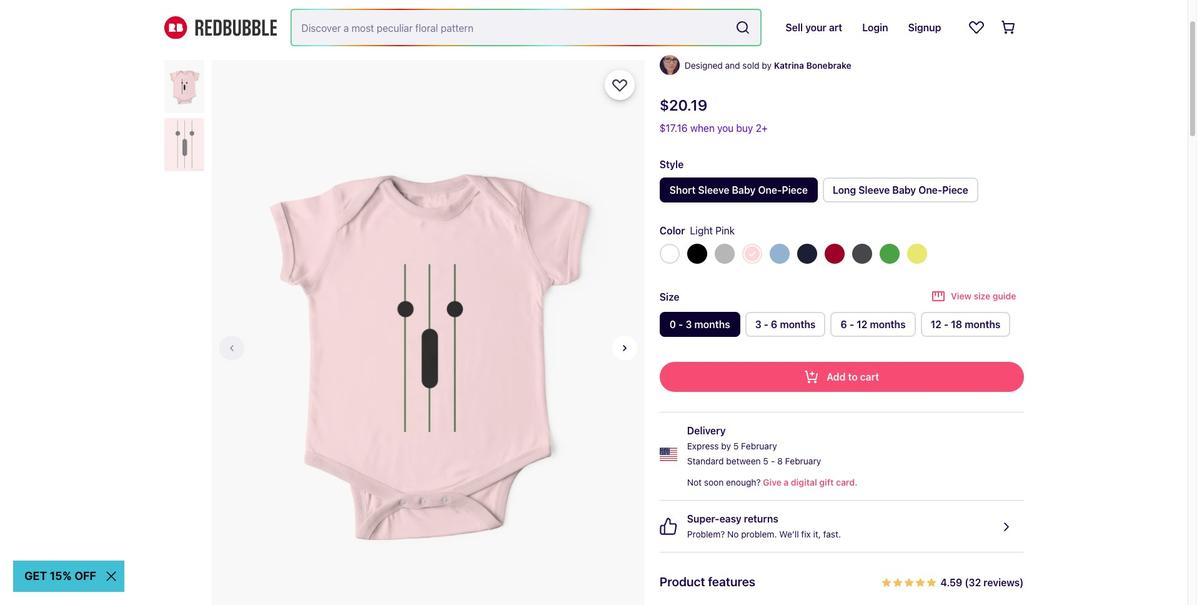 Task type: locate. For each thing, give the bounding box(es) containing it.
4.59 (32 reviews)
[[941, 577, 1024, 588]]

needles
[[692, 36, 739, 50]]

1000 needles baby one-piece
[[660, 36, 835, 50]]

$17.16 when you buy 2+
[[660, 123, 768, 134]]

when
[[691, 123, 715, 134]]

5
[[734, 441, 739, 451], [763, 456, 769, 466]]

1 horizontal spatial by
[[762, 60, 772, 71]]

redbubble logo image
[[164, 16, 277, 39]]

piece
[[803, 36, 835, 50]]

bonebrake
[[807, 60, 852, 71]]

0 vertical spatial 5
[[734, 441, 739, 451]]

None radio
[[823, 178, 979, 203], [660, 312, 740, 337], [831, 312, 916, 337], [823, 178, 979, 203], [660, 312, 740, 337], [831, 312, 916, 337]]

designed and sold by katrina bonebrake
[[685, 60, 852, 71]]

1 vertical spatial by
[[722, 441, 731, 451]]

0 horizontal spatial february
[[741, 441, 777, 451]]

february up -
[[741, 441, 777, 451]]

buy
[[737, 123, 753, 134]]

1 vertical spatial february
[[785, 456, 821, 466]]

and
[[725, 60, 741, 71]]

digital
[[791, 477, 817, 488]]

None field
[[292, 10, 761, 45]]

by up 'between' in the bottom right of the page
[[722, 441, 731, 451]]

-
[[771, 456, 775, 466]]

5 up 'between' in the bottom right of the page
[[734, 441, 739, 451]]

by right sold
[[762, 60, 772, 71]]

$20.19
[[660, 96, 708, 114]]

heather grey, color element
[[715, 244, 735, 264]]

fix
[[802, 529, 811, 539]]

problem.
[[742, 529, 777, 539]]

product features
[[660, 574, 756, 589]]

product
[[660, 574, 705, 589]]

black, color element
[[687, 244, 707, 264]]

color light pink
[[660, 225, 735, 236]]

february
[[741, 441, 777, 451], [785, 456, 821, 466]]

flag of us image
[[660, 445, 677, 463]]

super-
[[687, 513, 720, 524]]

0 vertical spatial february
[[741, 441, 777, 451]]

1 horizontal spatial february
[[785, 456, 821, 466]]

dark blue, color element
[[797, 244, 817, 264]]

None radio
[[660, 178, 818, 203], [745, 312, 826, 337], [921, 312, 1011, 337], [660, 178, 818, 203], [745, 312, 826, 337], [921, 312, 1011, 337]]

problem?
[[687, 529, 725, 539]]

enough?
[[726, 477, 761, 488]]

1 horizontal spatial 5
[[763, 456, 769, 466]]

light blue, color element
[[770, 244, 790, 264]]

size option group
[[660, 312, 1024, 342]]

easy
[[720, 513, 742, 524]]

0 horizontal spatial by
[[722, 441, 731, 451]]

4.59 (32 reviews) link
[[882, 573, 1024, 591]]

no
[[728, 529, 739, 539]]

february up digital
[[785, 456, 821, 466]]

by
[[762, 60, 772, 71], [722, 441, 731, 451]]

card.
[[836, 477, 858, 488]]

1 vertical spatial 5
[[763, 456, 769, 466]]

by inside the delivery express by 5 february standard between 5 - 8 february
[[722, 441, 731, 451]]

give a digital gift card. link
[[761, 475, 858, 490]]

5 left -
[[763, 456, 769, 466]]

katrina bonebrake link
[[774, 58, 852, 73]]

designed
[[685, 60, 723, 71]]



Task type: vqa. For each thing, say whether or not it's contained in the screenshot.
'Piece'
yes



Task type: describe. For each thing, give the bounding box(es) containing it.
one-
[[774, 36, 803, 50]]

2+
[[756, 123, 768, 134]]

size
[[660, 291, 680, 302]]

color
[[660, 225, 685, 236]]

express
[[687, 441, 719, 451]]

between
[[727, 456, 761, 466]]

a
[[784, 477, 789, 488]]

we'll
[[780, 529, 799, 539]]

Search term search field
[[292, 10, 731, 45]]

katrina
[[774, 60, 804, 71]]

reviews)
[[984, 577, 1024, 588]]

dark grey, color element
[[852, 244, 872, 264]]

standard
[[687, 456, 724, 466]]

pink
[[716, 225, 735, 236]]

fast.
[[824, 529, 841, 539]]

green, color element
[[880, 244, 900, 264]]

delivery express by 5 february standard between 5 - 8 february
[[687, 425, 821, 466]]

it,
[[814, 529, 821, 539]]

give
[[763, 477, 782, 488]]

light yellow, color element
[[907, 244, 927, 264]]

style option group
[[660, 178, 1024, 208]]

red, color element
[[825, 244, 845, 264]]

1000
[[660, 36, 690, 50]]

4.59
[[941, 577, 963, 588]]

returns
[[744, 513, 779, 524]]

features
[[708, 574, 756, 589]]

gift
[[820, 477, 834, 488]]

(32
[[965, 577, 982, 588]]

you
[[718, 123, 734, 134]]

light
[[690, 225, 713, 236]]

soon
[[704, 477, 724, 488]]

sold
[[743, 60, 760, 71]]

not
[[687, 477, 702, 488]]

not soon enough? give a digital gift card.
[[687, 477, 858, 488]]

baby
[[742, 36, 771, 50]]

$17.16
[[660, 123, 688, 134]]

delivery
[[687, 425, 726, 436]]

0 horizontal spatial 5
[[734, 441, 739, 451]]

super-easy returns problem? no problem. we'll fix it, fast.
[[687, 513, 841, 539]]

8
[[778, 456, 783, 466]]

style
[[660, 159, 684, 170]]

light pink, color element
[[742, 244, 762, 264]]

white, color element
[[660, 244, 680, 264]]

0 vertical spatial by
[[762, 60, 772, 71]]



